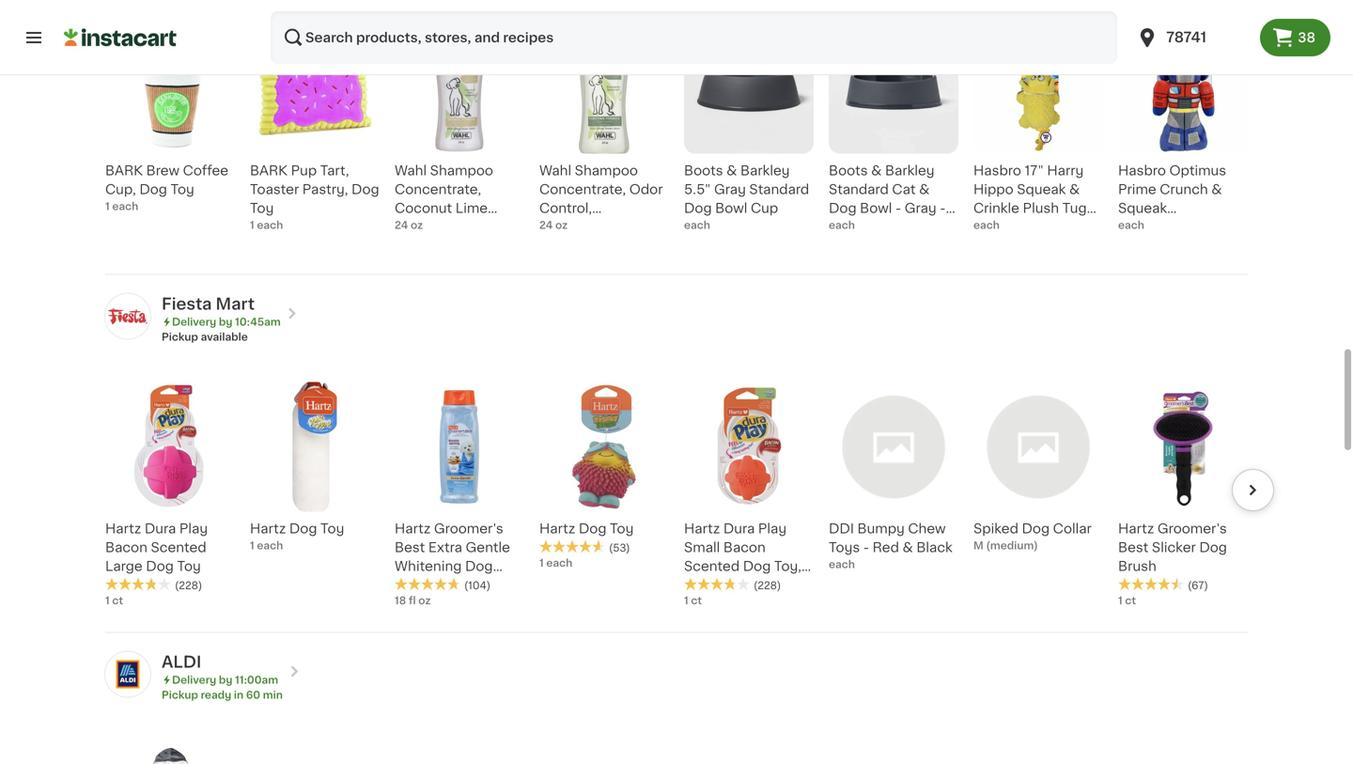 Task type: vqa. For each thing, say whether or not it's contained in the screenshot.


Task type: describe. For each thing, give the bounding box(es) containing it.
best for brush
[[1119, 541, 1149, 554]]

plush
[[1023, 202, 1060, 215]]

each inside "bark pup tart, toaster pastry, dog toy 1 each"
[[257, 220, 283, 230]]

delivery for fiesta mart
[[172, 317, 216, 327]]

groomer's for extra
[[434, 522, 504, 535]]

barkley for &
[[886, 164, 935, 177]]

cup,
[[105, 183, 136, 196]]

harry
[[1048, 164, 1084, 177]]

bark brew coffee cup, dog toy 1 each
[[105, 164, 229, 212]]

toy inside hartz dog toy 1 each
[[321, 522, 344, 535]]

tart,
[[320, 164, 349, 177]]

(228) for toy
[[175, 581, 202, 591]]

groomer's for slicker
[[1158, 522, 1228, 535]]

delivery by 11:00am
[[172, 675, 278, 685]]

concentrate, for control,
[[540, 183, 626, 196]]

aldi
[[162, 654, 202, 670]]

dog inside boots & barkley standard cat & dog bowl - gray - 3/4 cup
[[829, 202, 857, 215]]

ready
[[201, 690, 232, 700]]

dog inside hartz groomer's best slicker dog brush
[[1200, 541, 1228, 554]]

toy,
[[775, 560, 802, 573]]

pickup available
[[162, 332, 248, 342]]

- left crinkle on the top of the page
[[940, 202, 946, 215]]

shampoo inside hartz groomer's best extra gentle whitening dog shampoo
[[395, 579, 458, 592]]

fiesta mart
[[162, 296, 255, 312]]

1 ct for hartz dura play small bacon scented dog toy, color varies
[[684, 596, 702, 606]]

cup inside boots & barkley standard cat & dog bowl - gray - 3/4 cup
[[855, 220, 882, 234]]

item carousel region containing hartz dura play bacon scented large dog toy
[[105, 375, 1275, 625]]

collar
[[1054, 522, 1092, 535]]

by for aldi
[[219, 675, 233, 685]]

lime
[[456, 202, 488, 215]]

toys
[[829, 541, 860, 554]]

blue
[[1199, 239, 1229, 252]]

dog inside boots & barkley 5.5" gray standard dog bowl cup each
[[684, 202, 712, 215]]

10:45am
[[235, 317, 281, 327]]

bacon inside hartz dura play bacon scented large dog toy
[[105, 541, 148, 554]]

- inside hasbro 17" harry hippo squeak & crinkle plush tug dog toy - yellow
[[1032, 220, 1038, 234]]

wahl shampoo concentrate, odor control, eucalyptus spearmint
[[540, 164, 663, 252]]

item carousel region containing bark brew coffee cup, dog toy
[[79, 16, 1275, 267]]

boots & barkley 5.5" gray standard dog bowl cup each
[[684, 164, 810, 230]]

shampoo for coconut
[[430, 164, 494, 177]]

varies
[[724, 579, 764, 592]]

hasbro 17" harry hippo squeak & crinkle plush tug dog toy - yellow
[[974, 164, 1087, 234]]

best for whitening
[[395, 541, 425, 554]]

hartz dura play bacon scented large dog toy
[[105, 522, 208, 573]]

hippo
[[974, 183, 1014, 196]]

toy inside hasbro 17" harry hippo squeak & crinkle plush tug dog toy - yellow
[[1005, 220, 1029, 234]]

gray inside boots & barkley 5.5" gray standard dog bowl cup each
[[714, 183, 746, 196]]

brew
[[146, 164, 180, 177]]

barkley for standard
[[741, 164, 790, 177]]

1 78741 button from the left
[[1126, 11, 1261, 64]]

available
[[201, 332, 248, 342]]

24 for verbena,
[[395, 220, 408, 230]]

pup
[[291, 164, 317, 177]]

bumpy
[[858, 522, 905, 535]]

38 button
[[1261, 19, 1331, 56]]

dura for bacon
[[724, 522, 755, 535]]

hasbro optimus prime crunch & squeak transformers dog toy - red & blue
[[1119, 164, 1237, 252]]

hasbro for crunch
[[1119, 164, 1167, 177]]

oz for verbena,
[[411, 220, 423, 230]]

fiesta
[[162, 296, 212, 312]]

dog inside hasbro optimus prime crunch & squeak transformers dog toy - red & blue
[[1209, 220, 1237, 234]]

hartz groomer's best slicker dog brush
[[1119, 522, 1228, 573]]

whitening
[[395, 560, 462, 573]]

in
[[234, 690, 244, 700]]

boots for standard
[[829, 164, 868, 177]]

eucalyptus
[[540, 220, 614, 234]]

prime
[[1119, 183, 1157, 196]]

2 78741 button from the left
[[1137, 11, 1250, 64]]

ddi bumpy chew toys - red & black each
[[829, 522, 953, 570]]

chew
[[909, 522, 946, 535]]

oz right fl
[[419, 596, 431, 606]]

toy inside bark brew coffee cup, dog toy 1 each
[[171, 183, 194, 196]]

hartz for hartz dog toy
[[540, 522, 576, 535]]

extra
[[429, 541, 463, 554]]

dog inside hartz groomer's best extra gentle whitening dog shampoo
[[465, 560, 493, 573]]

(228) for toy,
[[754, 581, 782, 591]]

mart
[[216, 296, 255, 312]]

17"
[[1025, 164, 1044, 177]]

pickup for fiesta mart
[[162, 332, 198, 342]]

pickup ready in 60 min
[[162, 690, 283, 700]]

spiked dog collar m (medium)
[[974, 522, 1092, 551]]

hartz for hartz groomer's best extra gentle whitening dog shampoo
[[395, 522, 431, 535]]

38
[[1299, 31, 1316, 44]]

boots for 5.5"
[[684, 164, 724, 177]]

hartz for hartz groomer's best slicker dog brush
[[1119, 522, 1155, 535]]

hartz groomer's best extra gentle whitening dog shampoo
[[395, 522, 510, 592]]

boots & barkley standard cat & dog bowl - gray - 3/4 cup
[[829, 164, 946, 234]]

odor
[[630, 183, 663, 196]]

hartz for hartz dura play bacon scented large dog toy
[[105, 522, 141, 535]]

18 fl oz
[[395, 596, 431, 606]]

gentle
[[466, 541, 510, 554]]

standard inside boots & barkley standard cat & dog bowl - gray - 3/4 cup
[[829, 183, 889, 196]]

delivery for aldi
[[172, 675, 216, 685]]

dog inside hasbro 17" harry hippo squeak & crinkle plush tug dog toy - yellow
[[974, 220, 1002, 234]]

tug
[[1063, 202, 1087, 215]]

bark pup tart, toaster pastry, dog toy 1 each
[[250, 164, 380, 230]]

instacart logo image
[[64, 26, 177, 49]]

60
[[246, 690, 261, 700]]

ddi
[[829, 522, 855, 535]]

ct for hartz groomer's best slicker dog brush
[[1126, 596, 1137, 606]]

play for bacon
[[759, 522, 787, 535]]

5.5"
[[684, 183, 711, 196]]

coffee
[[183, 164, 229, 177]]

pastry,
[[303, 183, 348, 196]]

verbena,
[[395, 220, 453, 234]]

1 ct for hartz groomer's best slicker dog brush
[[1119, 596, 1137, 606]]

ct for hartz dura play bacon scented large dog toy
[[112, 596, 123, 606]]

wahl shampoo concentrate, coconut lime verbena, oatmeal
[[395, 164, 513, 234]]

transformers
[[1119, 220, 1206, 234]]

bark for bark brew coffee cup, dog toy
[[105, 164, 143, 177]]

toy inside "bark pup tart, toaster pastry, dog toy 1 each"
[[250, 202, 274, 215]]

aldi image
[[105, 652, 150, 697]]

& inside 'ddi bumpy chew toys - red & black each'
[[903, 541, 914, 554]]

min
[[263, 690, 283, 700]]

1 each
[[540, 558, 573, 568]]



Task type: locate. For each thing, give the bounding box(es) containing it.
shampoo down whitening
[[395, 579, 458, 592]]

gray inside boots & barkley standard cat & dog bowl - gray - 3/4 cup
[[905, 202, 937, 215]]

barkley
[[741, 164, 790, 177], [886, 164, 935, 177]]

1 horizontal spatial squeak
[[1119, 202, 1168, 215]]

boots up 5.5"
[[684, 164, 724, 177]]

&
[[727, 164, 737, 177], [872, 164, 882, 177], [920, 183, 930, 196], [1070, 183, 1081, 196], [1212, 183, 1223, 196], [1185, 239, 1196, 252], [903, 541, 914, 554]]

1 horizontal spatial bacon
[[724, 541, 766, 554]]

ct for hartz dura play small bacon scented dog toy, color varies
[[691, 596, 702, 606]]

hasbro up hippo
[[974, 164, 1022, 177]]

1 horizontal spatial dura
[[724, 522, 755, 535]]

0 horizontal spatial (228)
[[175, 581, 202, 591]]

bacon up varies
[[724, 541, 766, 554]]

2 delivery from the top
[[172, 675, 216, 685]]

boots up 3/4
[[829, 164, 868, 177]]

1 vertical spatial item carousel region
[[105, 375, 1275, 625]]

2 bowl from the left
[[860, 202, 893, 215]]

by
[[219, 317, 233, 327], [219, 675, 233, 685]]

concentrate, inside wahl shampoo concentrate, coconut lime verbena, oatmeal
[[395, 183, 482, 196]]

1 inside "bark pup tart, toaster pastry, dog toy 1 each"
[[250, 220, 255, 230]]

24 oz down control,
[[540, 220, 568, 230]]

barkley inside boots & barkley 5.5" gray standard dog bowl cup each
[[741, 164, 790, 177]]

2 play from the left
[[759, 522, 787, 535]]

hasbro up prime
[[1119, 164, 1167, 177]]

squeak inside hasbro 17" harry hippo squeak & crinkle plush tug dog toy - yellow
[[1018, 183, 1067, 196]]

1 vertical spatial gray
[[905, 202, 937, 215]]

1 ct for hartz dura play bacon scented large dog toy
[[105, 596, 123, 606]]

1 horizontal spatial standard
[[829, 183, 889, 196]]

0 horizontal spatial wahl
[[395, 164, 427, 177]]

bacon inside the hartz dura play small bacon scented dog toy, color varies
[[724, 541, 766, 554]]

0 horizontal spatial best
[[395, 541, 425, 554]]

m
[[974, 541, 984, 551]]

standard
[[750, 183, 810, 196], [829, 183, 889, 196]]

0 vertical spatial squeak
[[1018, 183, 1067, 196]]

0 horizontal spatial bowl
[[716, 202, 748, 215]]

wahl
[[395, 164, 427, 177], [540, 164, 572, 177]]

scented inside the hartz dura play small bacon scented dog toy, color varies
[[684, 560, 740, 573]]

2 24 oz from the left
[[540, 220, 568, 230]]

Search field
[[271, 11, 1118, 64]]

- inside 'ddi bumpy chew toys - red & black each'
[[864, 541, 870, 554]]

hasbro inside hasbro optimus prime crunch & squeak transformers dog toy - red & blue
[[1119, 164, 1167, 177]]

0 horizontal spatial cup
[[751, 202, 779, 215]]

0 horizontal spatial bark
[[105, 164, 143, 177]]

cup
[[751, 202, 779, 215], [855, 220, 882, 234]]

24 down "coconut"
[[395, 220, 408, 230]]

hartz dog toy 1 each
[[250, 522, 344, 551]]

dura inside hartz dura play bacon scented large dog toy
[[145, 522, 176, 535]]

play
[[179, 522, 208, 535], [759, 522, 787, 535]]

hartz inside the hartz dura play small bacon scented dog toy, color varies
[[684, 522, 720, 535]]

bowl
[[716, 202, 748, 215], [860, 202, 893, 215]]

0 horizontal spatial play
[[179, 522, 208, 535]]

0 horizontal spatial boots
[[684, 164, 724, 177]]

dura
[[145, 522, 176, 535], [724, 522, 755, 535]]

24 for eucalyptus
[[540, 220, 553, 230]]

hartz inside hartz dog toy 1 each
[[250, 522, 286, 535]]

dog inside spiked dog collar m (medium)
[[1022, 522, 1050, 535]]

(53)
[[609, 543, 630, 553]]

1 hartz from the left
[[105, 522, 141, 535]]

2 bark from the left
[[250, 164, 288, 177]]

delivery
[[172, 317, 216, 327], [172, 675, 216, 685]]

2 concentrate, from the left
[[540, 183, 626, 196]]

toy
[[171, 183, 194, 196], [250, 202, 274, 215], [1005, 220, 1029, 234], [1119, 239, 1143, 252], [321, 522, 344, 535], [610, 522, 634, 535], [177, 560, 201, 573]]

each inside 'ddi bumpy chew toys - red & black each'
[[829, 559, 855, 570]]

1 horizontal spatial ct
[[691, 596, 702, 606]]

crunch
[[1160, 183, 1209, 196]]

groomer's inside hartz groomer's best extra gentle whitening dog shampoo
[[434, 522, 504, 535]]

1 barkley from the left
[[741, 164, 790, 177]]

2 by from the top
[[219, 675, 233, 685]]

2 groomer's from the left
[[1158, 522, 1228, 535]]

toy inside hasbro optimus prime crunch & squeak transformers dog toy - red & blue
[[1119, 239, 1143, 252]]

shampoo
[[430, 164, 494, 177], [575, 164, 638, 177], [395, 579, 458, 592]]

0 vertical spatial by
[[219, 317, 233, 327]]

by for fiesta mart
[[219, 317, 233, 327]]

2 barkley from the left
[[886, 164, 935, 177]]

play for scented
[[179, 522, 208, 535]]

0 horizontal spatial dura
[[145, 522, 176, 535]]

scented inside hartz dura play bacon scented large dog toy
[[151, 541, 207, 554]]

large
[[105, 560, 143, 573]]

hartz inside hartz groomer's best slicker dog brush
[[1119, 522, 1155, 535]]

1 ct down large
[[105, 596, 123, 606]]

(67)
[[1188, 581, 1209, 591]]

1 best from the left
[[395, 541, 425, 554]]

3 1 ct from the left
[[1119, 596, 1137, 606]]

red inside hasbro optimus prime crunch & squeak transformers dog toy - red & blue
[[1155, 239, 1182, 252]]

oz for eucalyptus
[[556, 220, 568, 230]]

control,
[[540, 202, 592, 215]]

oz
[[411, 220, 423, 230], [556, 220, 568, 230], [419, 596, 431, 606]]

dog inside "bark pup tart, toaster pastry, dog toy 1 each"
[[352, 183, 380, 196]]

1 horizontal spatial hasbro
[[1119, 164, 1167, 177]]

fiesta mart image
[[105, 294, 150, 339]]

spiked
[[974, 522, 1019, 535]]

bowl for cat
[[860, 202, 893, 215]]

2 best from the left
[[1119, 541, 1149, 554]]

1 horizontal spatial boots
[[829, 164, 868, 177]]

0 vertical spatial gray
[[714, 183, 746, 196]]

shampoo up lime
[[430, 164, 494, 177]]

bark inside "bark pup tart, toaster pastry, dog toy 1 each"
[[250, 164, 288, 177]]

1 bark from the left
[[105, 164, 143, 177]]

1 inside hartz dog toy 1 each
[[250, 541, 255, 551]]

0 vertical spatial item carousel region
[[79, 16, 1275, 267]]

hartz for hartz dura play small bacon scented dog toy, color varies
[[684, 522, 720, 535]]

dura inside the hartz dura play small bacon scented dog toy, color varies
[[724, 522, 755, 535]]

shampoo inside wahl shampoo concentrate, coconut lime verbena, oatmeal
[[430, 164, 494, 177]]

shampoo for odor
[[575, 164, 638, 177]]

red down bumpy
[[873, 541, 900, 554]]

wahl for wahl shampoo concentrate, coconut lime verbena, oatmeal
[[395, 164, 427, 177]]

hasbro for hippo
[[974, 164, 1022, 177]]

0 vertical spatial cup
[[751, 202, 779, 215]]

hartz inside hartz groomer's best extra gentle whitening dog shampoo
[[395, 522, 431, 535]]

brush
[[1119, 560, 1157, 573]]

2 pickup from the top
[[162, 690, 198, 700]]

1 vertical spatial pickup
[[162, 690, 198, 700]]

concentrate, for lime
[[395, 183, 482, 196]]

1 horizontal spatial (228)
[[754, 581, 782, 591]]

ct down color
[[691, 596, 702, 606]]

wahl inside "wahl shampoo concentrate, odor control, eucalyptus spearmint"
[[540, 164, 572, 177]]

4 hartz from the left
[[540, 522, 576, 535]]

shampoo up odor
[[575, 164, 638, 177]]

0 vertical spatial delivery
[[172, 317, 216, 327]]

1 ct from the left
[[112, 596, 123, 606]]

bark up "toaster"
[[250, 164, 288, 177]]

(104)
[[464, 581, 491, 591]]

best up 'brush'
[[1119, 541, 1149, 554]]

play inside the hartz dura play small bacon scented dog toy, color varies
[[759, 522, 787, 535]]

0 horizontal spatial 24 oz
[[395, 220, 423, 230]]

bark for bark pup tart, toaster pastry, dog toy
[[250, 164, 288, 177]]

groomer's up gentle
[[434, 522, 504, 535]]

oz down control,
[[556, 220, 568, 230]]

standard up 3/4
[[829, 183, 889, 196]]

item carousel region
[[79, 16, 1275, 267], [105, 375, 1275, 625]]

5 hartz from the left
[[684, 522, 720, 535]]

0 horizontal spatial gray
[[714, 183, 746, 196]]

0 vertical spatial red
[[1155, 239, 1182, 252]]

dog inside bark brew coffee cup, dog toy 1 each
[[139, 183, 167, 196]]

bark up cup,
[[105, 164, 143, 177]]

oatmeal
[[457, 220, 513, 234]]

hasbro inside hasbro 17" harry hippo squeak & crinkle plush tug dog toy - yellow
[[974, 164, 1022, 177]]

0 horizontal spatial standard
[[750, 183, 810, 196]]

2 standard from the left
[[829, 183, 889, 196]]

hartz dog toy
[[540, 522, 634, 535]]

cat
[[893, 183, 916, 196]]

yellow
[[1042, 220, 1084, 234]]

1 1 ct from the left
[[105, 596, 123, 606]]

concentrate, up control,
[[540, 183, 626, 196]]

24 down control,
[[540, 220, 553, 230]]

1 horizontal spatial wahl
[[540, 164, 572, 177]]

small
[[684, 541, 720, 554]]

dura for scented
[[145, 522, 176, 535]]

bark
[[105, 164, 143, 177], [250, 164, 288, 177]]

0 horizontal spatial ct
[[112, 596, 123, 606]]

squeak
[[1018, 183, 1067, 196], [1119, 202, 1168, 215]]

1 play from the left
[[179, 522, 208, 535]]

by up pickup ready in 60 min on the left of page
[[219, 675, 233, 685]]

& inside boots & barkley 5.5" gray standard dog bowl cup each
[[727, 164, 737, 177]]

coconut
[[395, 202, 452, 215]]

1 concentrate, from the left
[[395, 183, 482, 196]]

best inside hartz groomer's best slicker dog brush
[[1119, 541, 1149, 554]]

0 horizontal spatial squeak
[[1018, 183, 1067, 196]]

1 pickup from the top
[[162, 332, 198, 342]]

2 bacon from the left
[[724, 541, 766, 554]]

pickup down fiesta
[[162, 332, 198, 342]]

- inside hasbro optimus prime crunch & squeak transformers dog toy - red & blue
[[1146, 239, 1152, 252]]

2 1 ct from the left
[[684, 596, 702, 606]]

2 boots from the left
[[829, 164, 868, 177]]

ct down 'brush'
[[1126, 596, 1137, 606]]

(medium)
[[987, 541, 1039, 551]]

squeak up the plush
[[1018, 183, 1067, 196]]

spearmint
[[540, 239, 608, 252]]

black
[[917, 541, 953, 554]]

1 vertical spatial squeak
[[1119, 202, 1168, 215]]

color
[[684, 579, 720, 592]]

bowl for gray
[[716, 202, 748, 215]]

1 horizontal spatial best
[[1119, 541, 1149, 554]]

each inside boots & barkley 5.5" gray standard dog bowl cup each
[[684, 220, 711, 230]]

standard right 5.5"
[[750, 183, 810, 196]]

0 horizontal spatial scented
[[151, 541, 207, 554]]

0 horizontal spatial 24
[[395, 220, 408, 230]]

0 horizontal spatial bacon
[[105, 541, 148, 554]]

1 bacon from the left
[[105, 541, 148, 554]]

0 horizontal spatial concentrate,
[[395, 183, 482, 196]]

1 horizontal spatial play
[[759, 522, 787, 535]]

toaster
[[250, 183, 299, 196]]

1 ct down color
[[684, 596, 702, 606]]

cup inside boots & barkley 5.5" gray standard dog bowl cup each
[[751, 202, 779, 215]]

delivery up pickup available
[[172, 317, 216, 327]]

2 wahl from the left
[[540, 164, 572, 177]]

concentrate, inside "wahl shampoo concentrate, odor control, eucalyptus spearmint"
[[540, 183, 626, 196]]

- down the plush
[[1032, 220, 1038, 234]]

squeak inside hasbro optimus prime crunch & squeak transformers dog toy - red & blue
[[1119, 202, 1168, 215]]

★★★★★
[[540, 540, 605, 553], [540, 540, 605, 553], [105, 578, 171, 591], [105, 578, 171, 591], [395, 578, 461, 591], [395, 578, 461, 591], [684, 578, 750, 591], [684, 578, 750, 591], [1119, 578, 1185, 591], [1119, 578, 1185, 591]]

wahl for wahl shampoo concentrate, odor control, eucalyptus spearmint
[[540, 164, 572, 177]]

1 horizontal spatial 1 ct
[[684, 596, 702, 606]]

2 horizontal spatial 1 ct
[[1119, 596, 1137, 606]]

11:00am
[[235, 675, 278, 685]]

ct
[[112, 596, 123, 606], [691, 596, 702, 606], [1126, 596, 1137, 606]]

concentrate, up "coconut"
[[395, 183, 482, 196]]

24 oz for verbena,
[[395, 220, 423, 230]]

3 ct from the left
[[1126, 596, 1137, 606]]

crinkle
[[974, 202, 1020, 215]]

1 hasbro from the left
[[974, 164, 1022, 177]]

boots inside boots & barkley 5.5" gray standard dog bowl cup each
[[684, 164, 724, 177]]

hartz
[[105, 522, 141, 535], [250, 522, 286, 535], [395, 522, 431, 535], [540, 522, 576, 535], [684, 522, 720, 535], [1119, 522, 1155, 535]]

1 vertical spatial red
[[873, 541, 900, 554]]

0 horizontal spatial groomer's
[[434, 522, 504, 535]]

optimus
[[1170, 164, 1227, 177]]

1 standard from the left
[[750, 183, 810, 196]]

dog
[[139, 183, 167, 196], [352, 183, 380, 196], [684, 202, 712, 215], [829, 202, 857, 215], [974, 220, 1002, 234], [1209, 220, 1237, 234], [289, 522, 317, 535], [579, 522, 607, 535], [1022, 522, 1050, 535], [1200, 541, 1228, 554], [146, 560, 174, 573], [465, 560, 493, 573], [743, 560, 771, 573]]

0 vertical spatial pickup
[[162, 332, 198, 342]]

1 horizontal spatial red
[[1155, 239, 1182, 252]]

delivery by 10:45am
[[172, 317, 281, 327]]

1 horizontal spatial groomer's
[[1158, 522, 1228, 535]]

6 hartz from the left
[[1119, 522, 1155, 535]]

barkley inside boots & barkley standard cat & dog bowl - gray - 3/4 cup
[[886, 164, 935, 177]]

1 bowl from the left
[[716, 202, 748, 215]]

standard inside boots & barkley 5.5" gray standard dog bowl cup each
[[750, 183, 810, 196]]

(228)
[[175, 581, 202, 591], [754, 581, 782, 591]]

oz down "coconut"
[[411, 220, 423, 230]]

1 groomer's from the left
[[434, 522, 504, 535]]

- right toys
[[864, 541, 870, 554]]

(228) down the toy, on the right of page
[[754, 581, 782, 591]]

pickup
[[162, 332, 198, 342], [162, 690, 198, 700]]

1 vertical spatial by
[[219, 675, 233, 685]]

0 horizontal spatial 1 ct
[[105, 596, 123, 606]]

squeak down prime
[[1119, 202, 1168, 215]]

slicker
[[1153, 541, 1197, 554]]

delivery down aldi
[[172, 675, 216, 685]]

play inside hartz dura play bacon scented large dog toy
[[179, 522, 208, 535]]

78741
[[1167, 31, 1207, 44]]

1 vertical spatial delivery
[[172, 675, 216, 685]]

1 vertical spatial scented
[[684, 560, 740, 573]]

18
[[395, 596, 406, 606]]

bowl inside boots & barkley standard cat & dog bowl - gray - 3/4 cup
[[860, 202, 893, 215]]

shampoo inside "wahl shampoo concentrate, odor control, eucalyptus spearmint"
[[575, 164, 638, 177]]

hartz dura play small bacon scented dog toy, color varies
[[684, 522, 802, 592]]

1 ct
[[105, 596, 123, 606], [684, 596, 702, 606], [1119, 596, 1137, 606]]

wahl inside wahl shampoo concentrate, coconut lime verbena, oatmeal
[[395, 164, 427, 177]]

gray down cat
[[905, 202, 937, 215]]

1 wahl from the left
[[395, 164, 427, 177]]

hartz for hartz dog toy 1 each
[[250, 522, 286, 535]]

groomer's inside hartz groomer's best slicker dog brush
[[1158, 522, 1228, 535]]

1 horizontal spatial barkley
[[886, 164, 935, 177]]

2 hasbro from the left
[[1119, 164, 1167, 177]]

0 vertical spatial scented
[[151, 541, 207, 554]]

78741 button
[[1126, 11, 1261, 64], [1137, 11, 1250, 64]]

2 dura from the left
[[724, 522, 755, 535]]

red inside 'ddi bumpy chew toys - red & black each'
[[873, 541, 900, 554]]

boots inside boots & barkley standard cat & dog bowl - gray - 3/4 cup
[[829, 164, 868, 177]]

1 horizontal spatial cup
[[855, 220, 882, 234]]

None search field
[[271, 11, 1118, 64]]

red
[[1155, 239, 1182, 252], [873, 541, 900, 554]]

bowl inside boots & barkley 5.5" gray standard dog bowl cup each
[[716, 202, 748, 215]]

red down transformers at the right of page
[[1155, 239, 1182, 252]]

2 ct from the left
[[691, 596, 702, 606]]

1 by from the top
[[219, 317, 233, 327]]

by up available
[[219, 317, 233, 327]]

bark inside bark brew coffee cup, dog toy 1 each
[[105, 164, 143, 177]]

- down cat
[[896, 202, 902, 215]]

pickup down aldi
[[162, 690, 198, 700]]

-
[[896, 202, 902, 215], [940, 202, 946, 215], [1032, 220, 1038, 234], [1146, 239, 1152, 252], [864, 541, 870, 554]]

dog inside hartz dog toy 1 each
[[289, 522, 317, 535]]

groomer's up slicker
[[1158, 522, 1228, 535]]

0 horizontal spatial barkley
[[741, 164, 790, 177]]

2 (228) from the left
[[754, 581, 782, 591]]

toy inside hartz dura play bacon scented large dog toy
[[177, 560, 201, 573]]

wahl up control,
[[540, 164, 572, 177]]

dog inside hartz dura play bacon scented large dog toy
[[146, 560, 174, 573]]

each inside hartz dog toy 1 each
[[257, 541, 283, 551]]

1 24 from the left
[[395, 220, 408, 230]]

1 horizontal spatial bowl
[[860, 202, 893, 215]]

gray right 5.5"
[[714, 183, 746, 196]]

24 oz down "coconut"
[[395, 220, 423, 230]]

1 boots from the left
[[684, 164, 724, 177]]

1 horizontal spatial scented
[[684, 560, 740, 573]]

1 horizontal spatial 24 oz
[[540, 220, 568, 230]]

(228) down hartz dura play bacon scented large dog toy
[[175, 581, 202, 591]]

& inside hasbro 17" harry hippo squeak & crinkle plush tug dog toy - yellow
[[1070, 183, 1081, 196]]

pickup for aldi
[[162, 690, 198, 700]]

fl
[[409, 596, 416, 606]]

dog inside the hartz dura play small bacon scented dog toy, color varies
[[743, 560, 771, 573]]

1 horizontal spatial 24
[[540, 220, 553, 230]]

2 horizontal spatial ct
[[1126, 596, 1137, 606]]

each
[[112, 201, 138, 212], [257, 220, 283, 230], [684, 220, 711, 230], [829, 220, 855, 230], [974, 220, 1000, 230], [1119, 220, 1145, 230], [257, 541, 283, 551], [547, 558, 573, 568], [829, 559, 855, 570]]

scented
[[151, 541, 207, 554], [684, 560, 740, 573]]

0 horizontal spatial hasbro
[[974, 164, 1022, 177]]

3/4
[[829, 220, 851, 234]]

best up whitening
[[395, 541, 425, 554]]

ct down large
[[112, 596, 123, 606]]

hartz inside hartz dura play bacon scented large dog toy
[[105, 522, 141, 535]]

3 hartz from the left
[[395, 522, 431, 535]]

24 oz
[[395, 220, 423, 230], [540, 220, 568, 230]]

2 hartz from the left
[[250, 522, 286, 535]]

1 delivery from the top
[[172, 317, 216, 327]]

24
[[395, 220, 408, 230], [540, 220, 553, 230]]

1 dura from the left
[[145, 522, 176, 535]]

hasbro
[[974, 164, 1022, 177], [1119, 164, 1167, 177]]

boots
[[684, 164, 724, 177], [829, 164, 868, 177]]

1 horizontal spatial concentrate,
[[540, 183, 626, 196]]

1 (228) from the left
[[175, 581, 202, 591]]

1 24 oz from the left
[[395, 220, 423, 230]]

- down transformers at the right of page
[[1146, 239, 1152, 252]]

each inside bark brew coffee cup, dog toy 1 each
[[112, 201, 138, 212]]

concentrate,
[[395, 183, 482, 196], [540, 183, 626, 196]]

0 horizontal spatial red
[[873, 541, 900, 554]]

bacon up large
[[105, 541, 148, 554]]

gray
[[714, 183, 746, 196], [905, 202, 937, 215]]

1 horizontal spatial bark
[[250, 164, 288, 177]]

1 vertical spatial cup
[[855, 220, 882, 234]]

1 horizontal spatial gray
[[905, 202, 937, 215]]

24 oz for eucalyptus
[[540, 220, 568, 230]]

best inside hartz groomer's best extra gentle whitening dog shampoo
[[395, 541, 425, 554]]

2 24 from the left
[[540, 220, 553, 230]]

1 inside bark brew coffee cup, dog toy 1 each
[[105, 201, 110, 212]]

wahl up "coconut"
[[395, 164, 427, 177]]

1 ct down 'brush'
[[1119, 596, 1137, 606]]



